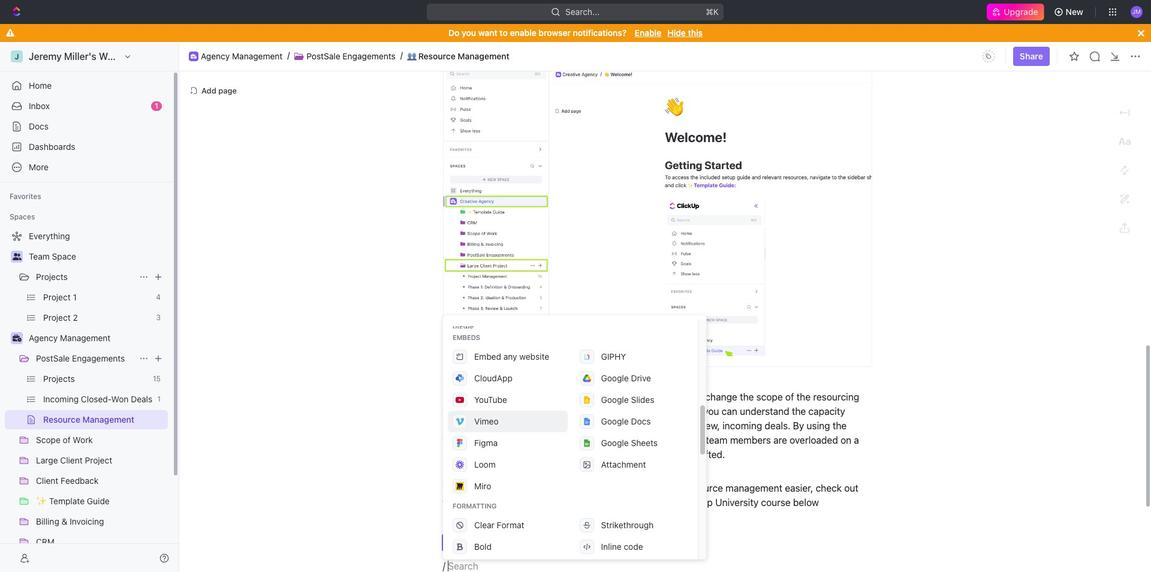 Task type: locate. For each thing, give the bounding box(es) containing it.
you
[[462, 28, 476, 38], [669, 392, 685, 403], [443, 406, 459, 417], [704, 406, 719, 417], [561, 421, 577, 432], [610, 435, 625, 446]]

0 vertical spatial docs
[[29, 121, 49, 131]]

2 google from the top
[[601, 395, 629, 405]]

at up helping
[[558, 392, 566, 403]]

page
[[218, 85, 237, 95]]

the left scope on the bottom of page
[[740, 392, 754, 403]]

using up overloaded on the right of the page
[[807, 421, 830, 432]]

0 vertical spatial postsale engagements
[[307, 51, 396, 61]]

management inside sidebar "navigation"
[[60, 333, 111, 343]]

if left the "team"
[[698, 435, 703, 446]]

1 google from the top
[[601, 373, 629, 383]]

1 vertical spatial postsale engagements link
[[36, 349, 134, 368]]

as
[[618, 497, 628, 508], [650, 497, 660, 508]]

projects,
[[486, 421, 524, 432]]

1 horizontal spatial as
[[650, 497, 660, 508]]

0 vertical spatial determine
[[590, 421, 635, 432]]

0 vertical spatial of
[[786, 392, 794, 403]]

dashboards
[[29, 142, 75, 152]]

1 vertical spatial postsale
[[36, 353, 70, 363]]

space down locations,
[[649, 406, 676, 417]]

vimeo
[[474, 416, 499, 426]]

1 vertical spatial determine
[[531, 450, 575, 460]]

1 horizontal spatial views
[[567, 538, 590, 548]]

0 horizontal spatial resource
[[418, 51, 456, 61]]

project
[[497, 435, 528, 446], [487, 450, 517, 460]]

team space
[[29, 251, 76, 261]]

0 horizontal spatial understand
[[456, 483, 505, 494]]

of right scope on the bottom of page
[[786, 392, 794, 403]]

the down make
[[662, 497, 677, 508]]

1 horizontal spatial postsale engagements
[[307, 51, 396, 61]]

tree containing team space
[[5, 227, 168, 572]]

these up focus
[[504, 392, 528, 403]]

1 vertical spatial level,
[[585, 435, 607, 446]]

the up center on the bottom left of page
[[520, 483, 534, 494]]

need
[[644, 450, 665, 460]]

google for google docs
[[601, 416, 629, 426]]

at up the particular
[[470, 435, 478, 446]]

resource for using
[[473, 538, 510, 548]]

1 horizontal spatial or
[[558, 435, 567, 446]]

google for google slides
[[601, 395, 629, 405]]

0 vertical spatial can
[[687, 392, 703, 403]]

0 horizontal spatial postsale engagements link
[[36, 349, 134, 368]]

google drive
[[601, 373, 651, 383]]

all
[[474, 421, 484, 432], [508, 483, 517, 494]]

can left change
[[687, 392, 703, 403]]

1 horizontal spatial postsale
[[307, 51, 340, 61]]

project down projects,
[[497, 435, 528, 446]]

deals.
[[765, 421, 791, 432]]

0 horizontal spatial agency management link
[[29, 329, 166, 348]]

engagements inside sidebar "navigation"
[[72, 353, 125, 363]]

overloaded
[[790, 435, 838, 446]]

0 horizontal spatial resourcing
[[637, 421, 683, 432]]

as right well
[[650, 497, 660, 508]]

features
[[536, 483, 572, 494]]

1 vertical spatial agency management
[[29, 333, 111, 343]]

inline
[[601, 541, 622, 552]]

or left list
[[558, 435, 567, 446]]

agency inside tree
[[29, 333, 58, 343]]

space
[[52, 251, 76, 261], [649, 406, 676, 417]]

upgrade link
[[987, 4, 1044, 20]]

determine down folder
[[531, 450, 575, 460]]

1 horizontal spatial of
[[786, 392, 794, 403]]

1 horizontal spatial all
[[508, 483, 517, 494]]

1 horizontal spatial engagements
[[343, 51, 396, 61]]

1 horizontal spatial resourcing
[[813, 392, 859, 403]]

google down google slides
[[601, 416, 629, 426]]

2 horizontal spatial can
[[722, 406, 738, 417]]

space up 'projects' on the top
[[52, 251, 76, 261]]

to
[[500, 28, 508, 38], [485, 406, 493, 417], [579, 421, 588, 432], [668, 450, 677, 460]]

1 horizontal spatial using
[[807, 421, 830, 432]]

or
[[558, 435, 567, 446], [520, 450, 529, 460]]

views up well
[[613, 483, 637, 494]]

1 vertical spatial of
[[575, 483, 583, 494]]

hide
[[668, 28, 686, 38]]

check
[[816, 483, 842, 494]]

incoming
[[723, 421, 762, 432]]

views
[[453, 324, 474, 332], [567, 538, 590, 548]]

are
[[774, 435, 787, 446]]

0 vertical spatial agency
[[201, 51, 230, 61]]

views left "inline"
[[567, 538, 590, 548]]

the down vimeo
[[481, 435, 495, 446]]

scope
[[757, 392, 783, 403]]

level,
[[679, 406, 701, 417], [585, 435, 607, 446]]

1 vertical spatial agency
[[29, 333, 58, 343]]

want right do at left
[[478, 28, 498, 38]]

postsale
[[307, 51, 340, 61], [36, 353, 70, 363]]

0 horizontal spatial space
[[52, 251, 76, 261]]

views inside to understand all the features of these views that make resource management easier, check out the clickup help center documentation as well as the clickup university course below
[[613, 483, 637, 494]]

these up documentation
[[586, 483, 610, 494]]

1 horizontal spatial at
[[558, 392, 566, 403]]

views down different
[[595, 406, 619, 417]]

user group image
[[12, 253, 21, 260]]

1 vertical spatial want
[[461, 406, 482, 417]]

determine
[[590, 421, 635, 432], [531, 450, 575, 460]]

of inside to understand all the features of these views that make resource management easier, check out the clickup help center documentation as well as the clickup university course below
[[575, 483, 583, 494]]

views up embeds
[[453, 324, 474, 332]]

change
[[705, 392, 737, 403]]

resource down clear
[[473, 538, 510, 548]]

the down different
[[578, 406, 592, 417]]

projects
[[36, 272, 68, 282]]

center
[[518, 497, 548, 508]]

to left enable
[[500, 28, 508, 38]]

university
[[715, 497, 759, 508]]

to up list
[[579, 421, 588, 432]]

you right do at left
[[462, 28, 476, 38]]

understand down scope on the bottom of page
[[740, 406, 790, 417]]

want down leveraging
[[461, 406, 482, 417]]

by up overloaded on the right of the page
[[793, 421, 804, 432]]

1 vertical spatial understand
[[646, 435, 695, 446]]

0 horizontal spatial at
[[470, 435, 478, 446]]

resource right 👥
[[418, 51, 456, 61]]

1 vertical spatial can
[[722, 406, 738, 417]]

understand up be
[[646, 435, 695, 446]]

1 vertical spatial space
[[649, 406, 676, 417]]

0 vertical spatial agency management link
[[201, 51, 283, 61]]

docs link
[[5, 117, 168, 136]]

determine up google sheets
[[590, 421, 635, 432]]

you up timelines
[[610, 435, 625, 446]]

0 horizontal spatial can
[[628, 435, 643, 446]]

list
[[570, 435, 582, 446]]

0 horizontal spatial docs
[[29, 121, 49, 131]]

1 horizontal spatial resource
[[473, 538, 510, 548]]

0 vertical spatial engagements
[[343, 51, 396, 61]]

that
[[640, 483, 657, 494]]

2 vertical spatial can
[[628, 435, 643, 446]]

1 vertical spatial using
[[807, 421, 830, 432]]

leveraging
[[456, 392, 502, 403]]

docs down inbox
[[29, 121, 49, 131]]

across
[[443, 421, 472, 432]]

using up helping
[[552, 406, 575, 417]]

business time image
[[191, 54, 197, 59], [12, 335, 21, 342]]

upgrade
[[1004, 7, 1038, 17]]

0 horizontal spatial if
[[578, 450, 583, 460]]

share
[[1020, 51, 1043, 61]]

0 horizontal spatial postsale engagements
[[36, 353, 125, 363]]

0 vertical spatial postsale
[[307, 51, 340, 61]]

out
[[845, 483, 859, 494]]

as left well
[[618, 497, 628, 508]]

docs
[[29, 121, 49, 131], [631, 416, 651, 426]]

understand up formatting
[[456, 483, 505, 494]]

0 vertical spatial agency management
[[201, 51, 283, 61]]

can up timelines
[[628, 435, 643, 446]]

projects link
[[36, 267, 134, 287]]

of up documentation
[[575, 483, 583, 494]]

1 horizontal spatial agency
[[201, 51, 230, 61]]

0 horizontal spatial business time image
[[12, 335, 21, 342]]

postsale engagements for top postsale engagements link
[[307, 51, 396, 61]]

1 horizontal spatial level,
[[679, 406, 701, 417]]

code
[[624, 541, 643, 552]]

0 horizontal spatial determine
[[531, 450, 575, 460]]

the left capacity
[[792, 406, 806, 417]]

all up figma
[[474, 421, 484, 432]]

of inside by leveraging these views at the different locations, you can change the scope of the resourcing you want to focus on. by using the views at the space level, you can understand the capacity across all projects, helping you to determine resourcing for new, incoming deals. by using the views at the project folder or list level, you can understand if team members are overloaded on a particular project or determine if the timelines need to be shifted.
[[786, 392, 794, 403]]

by up across
[[443, 392, 454, 403]]

google up google docs
[[601, 395, 629, 405]]

1 vertical spatial at
[[621, 406, 630, 417]]

1 horizontal spatial these
[[586, 483, 610, 494]]

1 vertical spatial engagements
[[72, 353, 125, 363]]

inbox
[[29, 101, 50, 111]]

at down google slides
[[621, 406, 630, 417]]

tree inside sidebar "navigation"
[[5, 227, 168, 572]]

2 vertical spatial understand
[[456, 483, 505, 494]]

you up the 'new,'
[[704, 406, 719, 417]]

agency management link for rightmost business time image
[[201, 51, 283, 61]]

using resource management views
[[448, 538, 590, 548]]

agency management
[[201, 51, 283, 61], [29, 333, 111, 343]]

project down figma
[[487, 450, 517, 460]]

these inside to understand all the features of these views that make resource management easier, check out the clickup help center documentation as well as the clickup university course below
[[586, 483, 610, 494]]

0 horizontal spatial agency
[[29, 333, 58, 343]]

home
[[29, 80, 52, 91]]

google slides
[[601, 395, 654, 405]]

level, up for
[[679, 406, 701, 417]]

0 vertical spatial level,
[[679, 406, 701, 417]]

0 horizontal spatial of
[[575, 483, 583, 494]]

1 vertical spatial these
[[586, 483, 610, 494]]

1 vertical spatial if
[[578, 450, 583, 460]]

if
[[698, 435, 703, 446], [578, 450, 583, 460]]

0 vertical spatial at
[[558, 392, 566, 403]]

0 horizontal spatial or
[[520, 450, 529, 460]]

1 horizontal spatial understand
[[646, 435, 695, 446]]

4 google from the top
[[601, 438, 629, 448]]

postsale inside sidebar "navigation"
[[36, 353, 70, 363]]

using
[[552, 406, 575, 417], [807, 421, 830, 432]]

bold
[[474, 541, 492, 552]]

1 vertical spatial by
[[538, 406, 549, 417]]

1 horizontal spatial postsale engagements link
[[307, 51, 396, 61]]

members
[[730, 435, 771, 446]]

these inside by leveraging these views at the different locations, you can change the scope of the resourcing you want to focus on. by using the views at the space level, you can understand the capacity across all projects, helping you to determine resourcing for new, incoming deals. by using the views at the project folder or list level, you can understand if team members are overloaded on a particular project or determine if the timelines need to be shifted.
[[504, 392, 528, 403]]

focus
[[496, 406, 520, 417]]

all up 'help'
[[508, 483, 517, 494]]

1 horizontal spatial agency management
[[201, 51, 283, 61]]

or down helping
[[520, 450, 529, 460]]

0 horizontal spatial views
[[453, 324, 474, 332]]

list
[[507, 312, 521, 323]]

enable
[[510, 28, 537, 38]]

1 vertical spatial resourcing
[[637, 421, 683, 432]]

miro
[[474, 481, 491, 491]]

1 horizontal spatial determine
[[590, 421, 635, 432]]

2 horizontal spatial understand
[[740, 406, 790, 417]]

0 vertical spatial by
[[443, 392, 454, 403]]

1 horizontal spatial space
[[649, 406, 676, 417]]

clickup
[[474, 312, 504, 323], [459, 497, 493, 508], [679, 497, 713, 508]]

1 vertical spatial postsale engagements
[[36, 353, 125, 363]]

postsale engagements for postsale engagements link to the bottom
[[36, 353, 125, 363]]

resourcing up sheets
[[637, 421, 683, 432]]

the left different
[[569, 392, 583, 403]]

for
[[686, 421, 698, 432]]

1 horizontal spatial if
[[698, 435, 703, 446]]

0 horizontal spatial these
[[504, 392, 528, 403]]

1 vertical spatial or
[[520, 450, 529, 460]]

resource for 👥
[[418, 51, 456, 61]]

business time image inside sidebar "navigation"
[[12, 335, 21, 342]]

google up timelines
[[601, 438, 629, 448]]

resourcing up capacity
[[813, 392, 859, 403]]

if down list
[[578, 450, 583, 460]]

engagements for top postsale engagements link
[[343, 51, 396, 61]]

1 vertical spatial agency management link
[[29, 329, 166, 348]]

2 horizontal spatial at
[[621, 406, 630, 417]]

timelines
[[602, 450, 641, 460]]

clickup left 'list'
[[474, 312, 504, 323]]

you up across
[[443, 406, 459, 417]]

of
[[786, 392, 794, 403], [575, 483, 583, 494]]

docs down slides
[[631, 416, 651, 426]]

level, right list
[[585, 435, 607, 446]]

new,
[[700, 421, 720, 432]]

1 horizontal spatial agency management link
[[201, 51, 283, 61]]

google
[[601, 373, 629, 383], [601, 395, 629, 405], [601, 416, 629, 426], [601, 438, 629, 448]]

engagements
[[343, 51, 396, 61], [72, 353, 125, 363]]

tree
[[5, 227, 168, 572]]

0 vertical spatial space
[[52, 251, 76, 261]]

2 vertical spatial by
[[793, 421, 804, 432]]

agency
[[201, 51, 230, 61], [29, 333, 58, 343]]

postsale engagements inside sidebar "navigation"
[[36, 353, 125, 363]]

👥 resource management
[[407, 51, 510, 61]]

0 horizontal spatial engagements
[[72, 353, 125, 363]]

0 horizontal spatial using
[[552, 406, 575, 417]]

by up helping
[[538, 406, 549, 417]]

0 vertical spatial or
[[558, 435, 567, 446]]

can down change
[[722, 406, 738, 417]]

add page
[[201, 85, 237, 95]]

2 horizontal spatial by
[[793, 421, 804, 432]]

3 google from the top
[[601, 416, 629, 426]]

1 vertical spatial resource
[[473, 538, 510, 548]]

0 vertical spatial resource
[[418, 51, 456, 61]]

0 vertical spatial all
[[474, 421, 484, 432]]

agency management link for business time image within sidebar "navigation"
[[29, 329, 166, 348]]

different
[[585, 392, 622, 403]]

google down giphy at the right
[[601, 373, 629, 383]]



Task type: describe. For each thing, give the bounding box(es) containing it.
postsale for top postsale engagements link
[[307, 51, 340, 61]]

documentation
[[550, 497, 616, 508]]

the up capacity
[[797, 392, 811, 403]]

sheets
[[631, 438, 658, 448]]

(board)
[[523, 312, 552, 323]]

the down slides
[[632, 406, 646, 417]]

format
[[497, 520, 524, 530]]

below
[[793, 497, 819, 508]]

inline code
[[601, 541, 643, 552]]

docs inside "link"
[[29, 121, 49, 131]]

a
[[854, 435, 859, 446]]

help
[[496, 497, 516, 508]]

/
[[443, 561, 446, 572]]

google for google sheets
[[601, 438, 629, 448]]

embed
[[474, 351, 501, 362]]

spaces
[[10, 212, 35, 221]]

clear
[[474, 520, 495, 530]]

to down "youtube"
[[485, 406, 493, 417]]

all inside by leveraging these views at the different locations, you can change the scope of the resourcing you want to focus on. by using the views at the space level, you can understand the capacity across all projects, helping you to determine resourcing for new, incoming deals. by using the views at the project folder or list level, you can understand if team members are overloaded on a particular project or determine if the timelines need to be shifted.
[[474, 421, 484, 432]]

1 vertical spatial project
[[487, 450, 517, 460]]

using
[[448, 538, 471, 548]]

0 vertical spatial want
[[478, 28, 498, 38]]

agency for "agency management" link related to rightmost business time image
[[201, 51, 230, 61]]

clickup down "resource"
[[679, 497, 713, 508]]

the down to
[[443, 497, 457, 508]]

0 vertical spatial views
[[453, 324, 474, 332]]

cloudapp
[[474, 373, 513, 383]]

folder
[[530, 435, 556, 446]]

team
[[706, 435, 728, 446]]

1 horizontal spatial by
[[538, 406, 549, 417]]

sidebar navigation
[[0, 42, 179, 572]]

to left be
[[668, 450, 677, 460]]

formatting
[[453, 502, 497, 510]]

clickup list (board)
[[474, 312, 552, 323]]

google for google drive
[[601, 373, 629, 383]]

youtube
[[474, 395, 507, 405]]

1 horizontal spatial business time image
[[191, 54, 197, 59]]

by leveraging these views at the different locations, you can change the scope of the resourcing you want to focus on. by using the views at the space level, you can understand the capacity across all projects, helping you to determine resourcing for new, incoming deals. by using the views at the project folder or list level, you can understand if team members are overloaded on a particular project or determine if the timelines need to be shifted.
[[443, 392, 862, 460]]

any
[[504, 351, 517, 362]]

views up on.
[[531, 392, 555, 403]]

👥
[[407, 51, 417, 61]]

website
[[519, 351, 549, 362]]

particular
[[443, 450, 484, 460]]

resource
[[685, 483, 723, 494]]

space inside sidebar "navigation"
[[52, 251, 76, 261]]

agency management inside sidebar "navigation"
[[29, 333, 111, 343]]

0 vertical spatial understand
[[740, 406, 790, 417]]

you up list
[[561, 421, 577, 432]]

0 vertical spatial postsale engagements link
[[307, 51, 396, 61]]

locations,
[[625, 392, 666, 403]]

new
[[1066, 7, 1084, 17]]

slides
[[631, 395, 654, 405]]

views down across
[[443, 435, 467, 446]]

strikethrough
[[601, 520, 654, 530]]

1 vertical spatial views
[[567, 538, 590, 548]]

understand inside to understand all the features of these views that make resource management easier, check out the clickup help center documentation as well as the clickup university course below
[[456, 483, 505, 494]]

google docs
[[601, 416, 651, 426]]

embeds
[[453, 333, 480, 341]]

team
[[29, 251, 50, 261]]

favorites button
[[5, 189, 46, 204]]

drive
[[631, 373, 651, 383]]

the up on
[[833, 421, 847, 432]]

0 vertical spatial using
[[552, 406, 575, 417]]

search...
[[566, 7, 600, 17]]

1 as from the left
[[618, 497, 628, 508]]

well
[[631, 497, 648, 508]]

agency for business time image within sidebar "navigation"'s "agency management" link
[[29, 333, 58, 343]]

0 horizontal spatial by
[[443, 392, 454, 403]]

do
[[449, 28, 460, 38]]

giphy
[[601, 351, 626, 362]]

shifted.
[[693, 450, 725, 460]]

team space link
[[29, 247, 166, 266]]

embed any website
[[474, 351, 549, 362]]

home link
[[5, 76, 168, 95]]

make
[[659, 483, 683, 494]]

figma
[[474, 438, 498, 448]]

2 vertical spatial at
[[470, 435, 478, 446]]

⌘k
[[706, 7, 719, 17]]

google sheets
[[601, 438, 658, 448]]

easier,
[[785, 483, 813, 494]]

on.
[[522, 406, 536, 417]]

attachment
[[601, 459, 646, 470]]

management
[[726, 483, 783, 494]]

the left timelines
[[586, 450, 600, 460]]

2 as from the left
[[650, 497, 660, 508]]

loom
[[474, 459, 496, 470]]

want inside by leveraging these views at the different locations, you can change the scope of the resourcing you want to focus on. by using the views at the space level, you can understand the capacity across all projects, helping you to determine resourcing for new, incoming deals. by using the views at the project folder or list level, you can understand if team members are overloaded on a particular project or determine if the timelines need to be shifted.
[[461, 406, 482, 417]]

to
[[443, 483, 453, 494]]

all inside to understand all the features of these views that make resource management easier, check out the clickup help center documentation as well as the clickup university course below
[[508, 483, 517, 494]]

you right locations,
[[669, 392, 685, 403]]

browser
[[539, 28, 571, 38]]

helping
[[527, 421, 558, 432]]

enable
[[635, 28, 662, 38]]

0 vertical spatial project
[[497, 435, 528, 446]]

0 vertical spatial resourcing
[[813, 392, 859, 403]]

notifications?
[[573, 28, 627, 38]]

this
[[688, 28, 703, 38]]

1 vertical spatial docs
[[631, 416, 651, 426]]

space inside by leveraging these views at the different locations, you can change the scope of the resourcing you want to focus on. by using the views at the space level, you can understand the capacity across all projects, helping you to determine resourcing for new, incoming deals. by using the views at the project folder or list level, you can understand if team members are overloaded on a particular project or determine if the timelines need to be shifted.
[[649, 406, 676, 417]]

to understand all the features of these views that make resource management easier, check out the clickup help center documentation as well as the clickup university course below
[[443, 483, 861, 508]]

engagements for postsale engagements link to the bottom
[[72, 353, 125, 363]]

capacity
[[809, 406, 845, 417]]

postsale for postsale engagements link to the bottom
[[36, 353, 70, 363]]

1
[[155, 101, 158, 110]]

new button
[[1049, 2, 1091, 22]]

be
[[679, 450, 690, 460]]

1 horizontal spatial can
[[687, 392, 703, 403]]

dashboards link
[[5, 137, 168, 157]]

clickup down miro
[[459, 497, 493, 508]]

favorites
[[10, 192, 41, 201]]

add
[[201, 85, 216, 95]]



Task type: vqa. For each thing, say whether or not it's contained in the screenshot.
are
yes



